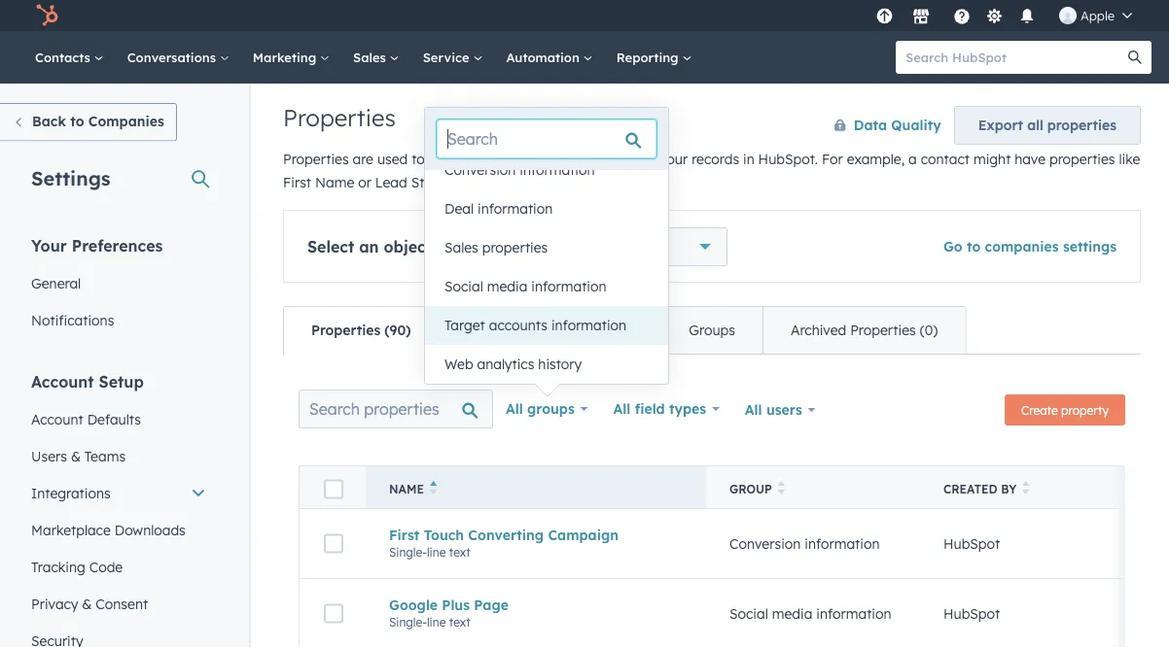 Task type: vqa. For each thing, say whether or not it's contained in the screenshot.
FIRST
yes



Task type: describe. For each thing, give the bounding box(es) containing it.
conditional property logic
[[466, 322, 633, 339]]

to for back
[[70, 113, 84, 130]]

marketplace downloads link
[[19, 512, 218, 549]]

social media information inside button
[[444, 278, 606, 295]]

used in
[[1124, 482, 1169, 497]]

properties inside popup button
[[568, 237, 644, 257]]

created
[[943, 482, 998, 497]]

to inside properties are used to collect and store information about your records in hubspot. for example, a contact might have properties like first name or lead status.
[[412, 151, 425, 168]]

account setup
[[31, 372, 144, 391]]

text inside google plus page single-line text
[[449, 615, 471, 630]]

logic
[[603, 322, 633, 339]]

downloads
[[115, 522, 186, 539]]

archived properties (0)
[[791, 322, 938, 339]]

text inside first touch converting campaign single-line text
[[449, 545, 471, 560]]

are
[[353, 151, 373, 168]]

single- inside google plus page single-line text
[[389, 615, 427, 630]]

notifications image
[[1018, 9, 1036, 26]]

touch
[[424, 527, 464, 544]]

code
[[89, 559, 123, 576]]

hubspot image
[[35, 4, 58, 27]]

a
[[909, 151, 917, 168]]

conversations
[[127, 49, 220, 65]]

& for privacy
[[82, 596, 92, 613]]

created by
[[943, 482, 1017, 497]]

used
[[377, 151, 408, 168]]

properties (90) link
[[284, 307, 438, 354]]

line inside google plus page single-line text
[[427, 615, 446, 630]]

web analytics history button
[[425, 345, 668, 384]]

back to companies link
[[0, 103, 177, 142]]

field
[[635, 401, 665, 418]]

consent
[[96, 596, 148, 613]]

web analytics history
[[444, 356, 582, 373]]

ascending sort. press to sort descending. element
[[430, 481, 437, 498]]

tracking
[[31, 559, 85, 576]]

page
[[474, 597, 509, 614]]

list box containing conversion information
[[425, 151, 668, 384]]

sales properties
[[444, 239, 548, 256]]

press to sort. element for created by
[[1022, 481, 1030, 498]]

campaign
[[548, 527, 619, 544]]

or
[[358, 174, 371, 191]]

apple menu
[[870, 0, 1146, 31]]

marketing link
[[241, 31, 341, 84]]

information inside properties are used to collect and store information about your records in hubspot. for example, a contact might have properties like first name or lead status.
[[538, 151, 614, 168]]

properties for properties
[[283, 103, 396, 132]]

collect
[[429, 151, 470, 168]]

object:
[[384, 237, 436, 257]]

an
[[359, 237, 379, 257]]

all for all users
[[745, 402, 762, 419]]

to for go
[[967, 238, 981, 255]]

conversion information inside button
[[444, 161, 595, 178]]

for
[[822, 151, 843, 168]]

company
[[493, 237, 564, 257]]

marketing
[[253, 49, 320, 65]]

lead
[[375, 174, 407, 191]]

conversations link
[[115, 31, 241, 84]]

sales for sales properties
[[444, 239, 478, 256]]

automation link
[[494, 31, 605, 84]]

used
[[1124, 482, 1156, 497]]

google plus page single-line text
[[389, 597, 509, 630]]

setup
[[99, 372, 144, 391]]

used in button
[[1095, 466, 1169, 509]]

have
[[1015, 151, 1046, 168]]

all
[[1027, 117, 1043, 134]]

(0)
[[920, 322, 938, 339]]

google
[[389, 597, 438, 614]]

all groups
[[506, 401, 575, 418]]

social media information button
[[425, 267, 668, 306]]

Search HubSpot search field
[[896, 41, 1134, 74]]

analytics
[[477, 356, 534, 373]]

converting
[[468, 527, 544, 544]]

marketplace
[[31, 522, 111, 539]]

tab list containing properties (90)
[[283, 306, 966, 355]]

data quality
[[854, 117, 941, 134]]

property for create
[[1061, 403, 1109, 418]]

group
[[729, 482, 772, 497]]

search search field inside tab panel
[[299, 390, 493, 429]]

first inside first touch converting campaign single-line text
[[389, 527, 420, 544]]

deal information button
[[425, 190, 668, 229]]

settings link
[[982, 5, 1007, 26]]

single- inside first touch converting campaign single-line text
[[389, 545, 427, 560]]

(90)
[[385, 322, 411, 339]]

deal information
[[444, 200, 553, 217]]

apple
[[1081, 7, 1115, 23]]

conditional property logic link
[[438, 307, 661, 354]]

line inside first touch converting campaign single-line text
[[427, 545, 446, 560]]

integrations
[[31, 485, 111, 502]]

in
[[1160, 482, 1169, 497]]

your preferences
[[31, 236, 163, 255]]

bob builder image
[[1059, 7, 1077, 24]]

all field types button
[[601, 390, 732, 429]]

tab panel containing all groups
[[283, 354, 1169, 648]]

properties for properties are used to collect and store information about your records in hubspot. for example, a contact might have properties like first name or lead status.
[[283, 151, 349, 168]]

about
[[617, 151, 655, 168]]

groups
[[689, 322, 735, 339]]

might
[[974, 151, 1011, 168]]

your
[[31, 236, 67, 255]]

users & teams link
[[19, 438, 218, 475]]

privacy & consent
[[31, 596, 148, 613]]

properties inside button
[[482, 239, 548, 256]]

social media information inside tab panel
[[729, 606, 891, 623]]

help button
[[945, 0, 978, 31]]

by
[[1001, 482, 1017, 497]]

sales link
[[341, 31, 411, 84]]

properties (90)
[[311, 322, 411, 339]]

marketplace downloads
[[31, 522, 186, 539]]

teams
[[84, 448, 126, 465]]

search button
[[1119, 41, 1152, 74]]

all users button
[[732, 390, 828, 431]]

press to sort. image for group
[[778, 481, 785, 495]]

service link
[[411, 31, 494, 84]]

back to companies
[[32, 113, 164, 130]]

notifications
[[31, 312, 114, 329]]



Task type: locate. For each thing, give the bounding box(es) containing it.
types
[[669, 401, 706, 418]]

property up history
[[544, 322, 599, 339]]

1 horizontal spatial property
[[1061, 403, 1109, 418]]

0 vertical spatial hubspot
[[943, 536, 1000, 553]]

&
[[71, 448, 81, 465], [82, 596, 92, 613]]

0 vertical spatial first
[[283, 174, 311, 191]]

0 horizontal spatial name
[[315, 174, 354, 191]]

account for account defaults
[[31, 411, 83, 428]]

1 vertical spatial line
[[427, 615, 446, 630]]

your
[[659, 151, 688, 168]]

conditional
[[466, 322, 540, 339]]

hubspot for conversion information
[[943, 536, 1000, 553]]

1 horizontal spatial first
[[389, 527, 420, 544]]

2 text from the top
[[449, 615, 471, 630]]

line
[[427, 545, 446, 560], [427, 615, 446, 630]]

go
[[943, 238, 963, 255]]

2 vertical spatial to
[[967, 238, 981, 255]]

first left the or
[[283, 174, 311, 191]]

1 horizontal spatial &
[[82, 596, 92, 613]]

properties left (0)
[[850, 322, 916, 339]]

1 vertical spatial name
[[389, 482, 424, 497]]

back
[[32, 113, 66, 130]]

all left groups
[[506, 401, 523, 418]]

all left field at the right bottom of page
[[613, 401, 631, 418]]

tab list
[[283, 306, 966, 355]]

hubspot.
[[758, 151, 818, 168]]

reporting link
[[605, 31, 704, 84]]

ascending sort. press to sort descending. image
[[430, 481, 437, 495]]

1 horizontal spatial social
[[729, 606, 768, 623]]

2 press to sort. element from the left
[[1022, 481, 1030, 498]]

sales down deal
[[444, 239, 478, 256]]

conversion down group
[[729, 536, 801, 553]]

tab panel
[[283, 354, 1169, 648]]

line down plus
[[427, 615, 446, 630]]

2 account from the top
[[31, 411, 83, 428]]

1 hubspot from the top
[[943, 536, 1000, 553]]

hubspot for social media information
[[943, 606, 1000, 623]]

0 vertical spatial line
[[427, 545, 446, 560]]

single- down "touch"
[[389, 545, 427, 560]]

properties
[[283, 103, 396, 132], [283, 151, 349, 168], [311, 322, 381, 339], [850, 322, 916, 339]]

0 horizontal spatial social
[[444, 278, 483, 295]]

text down plus
[[449, 615, 471, 630]]

conversion information button
[[425, 151, 668, 190]]

1 vertical spatial text
[[449, 615, 471, 630]]

store
[[502, 151, 535, 168]]

all for all field types
[[613, 401, 631, 418]]

1 vertical spatial single-
[[389, 615, 427, 630]]

press to sort. image inside "group" button
[[778, 481, 785, 495]]

0 vertical spatial property
[[544, 322, 599, 339]]

export all properties
[[978, 117, 1117, 134]]

archived
[[791, 322, 846, 339]]

1 horizontal spatial sales
[[444, 239, 478, 256]]

properties inside "button"
[[1047, 117, 1117, 134]]

properties left are
[[283, 151, 349, 168]]

sales left service on the left top
[[353, 49, 390, 65]]

companies
[[985, 238, 1059, 255]]

created by button
[[920, 466, 1095, 509]]

sales inside sales properties button
[[444, 239, 478, 256]]

1 vertical spatial hubspot
[[943, 606, 1000, 623]]

integrations button
[[19, 475, 218, 512]]

line down "touch"
[[427, 545, 446, 560]]

1 vertical spatial search search field
[[299, 390, 493, 429]]

properties left (90)
[[311, 322, 381, 339]]

0 vertical spatial sales
[[353, 49, 390, 65]]

create property
[[1021, 403, 1109, 418]]

privacy
[[31, 596, 78, 613]]

press to sort. image right by
[[1022, 481, 1030, 495]]

0 horizontal spatial social media information
[[444, 278, 606, 295]]

0 horizontal spatial media
[[487, 278, 528, 295]]

name
[[315, 174, 354, 191], [389, 482, 424, 497]]

0 horizontal spatial to
[[70, 113, 84, 130]]

properties inside properties are used to collect and store information about your records in hubspot. for example, a contact might have properties like first name or lead status.
[[1049, 151, 1115, 168]]

2 line from the top
[[427, 615, 446, 630]]

general
[[31, 275, 81, 292]]

properties up are
[[283, 103, 396, 132]]

0 horizontal spatial press to sort. element
[[778, 481, 785, 498]]

search image
[[1128, 51, 1142, 64]]

information
[[538, 151, 614, 168], [520, 161, 595, 178], [478, 200, 553, 217], [531, 278, 606, 295], [551, 317, 627, 334], [805, 536, 880, 553], [816, 606, 891, 623]]

settings image
[[986, 8, 1003, 26]]

users
[[31, 448, 67, 465]]

0 horizontal spatial conversion
[[444, 161, 516, 178]]

0 vertical spatial social media information
[[444, 278, 606, 295]]

create
[[1021, 403, 1058, 418]]

property
[[544, 322, 599, 339], [1061, 403, 1109, 418]]

single-
[[389, 545, 427, 560], [389, 615, 427, 630]]

privacy & consent link
[[19, 586, 218, 623]]

social
[[444, 278, 483, 295], [729, 606, 768, 623]]

social inside tab panel
[[729, 606, 768, 623]]

users
[[766, 402, 802, 419]]

upgrade image
[[876, 8, 893, 26]]

all left users
[[745, 402, 762, 419]]

1 vertical spatial account
[[31, 411, 83, 428]]

groups
[[527, 401, 575, 418]]

1 horizontal spatial conversion information
[[729, 536, 880, 553]]

properties down deal information
[[482, 239, 548, 256]]

to right "used"
[[412, 151, 425, 168]]

name left the or
[[315, 174, 354, 191]]

press to sort. image right group
[[778, 481, 785, 495]]

2 press to sort. image from the left
[[1022, 481, 1030, 495]]

0 vertical spatial text
[[449, 545, 471, 560]]

list box
[[425, 151, 668, 384]]

2 horizontal spatial all
[[745, 402, 762, 419]]

group button
[[706, 466, 920, 509]]

0 horizontal spatial property
[[544, 322, 599, 339]]

1 vertical spatial sales
[[444, 239, 478, 256]]

defaults
[[87, 411, 141, 428]]

property inside button
[[1061, 403, 1109, 418]]

press to sort. image inside created by button
[[1022, 481, 1030, 495]]

properties for properties (90)
[[311, 322, 381, 339]]

1 horizontal spatial media
[[772, 606, 813, 623]]

1 vertical spatial social media information
[[729, 606, 891, 623]]

and
[[474, 151, 499, 168]]

single- down google
[[389, 615, 427, 630]]

deal
[[444, 200, 474, 217]]

accounts
[[489, 317, 548, 334]]

0 vertical spatial name
[[315, 174, 354, 191]]

media
[[487, 278, 528, 295], [772, 606, 813, 623]]

conversion information down "group" button
[[729, 536, 880, 553]]

property right create
[[1061, 403, 1109, 418]]

2 hubspot from the top
[[943, 606, 1000, 623]]

0 horizontal spatial all
[[506, 401, 523, 418]]

1 horizontal spatial all
[[613, 401, 631, 418]]

properties right all
[[1047, 117, 1117, 134]]

account up account defaults
[[31, 372, 94, 391]]

settings
[[31, 166, 110, 190]]

press to sort. element inside created by button
[[1022, 481, 1030, 498]]

& right users
[[71, 448, 81, 465]]

0 vertical spatial to
[[70, 113, 84, 130]]

& right privacy
[[82, 596, 92, 613]]

0 horizontal spatial sales
[[353, 49, 390, 65]]

search search field down web on the bottom left of page
[[299, 390, 493, 429]]

1 account from the top
[[31, 372, 94, 391]]

service
[[423, 49, 473, 65]]

go to companies settings
[[943, 238, 1117, 255]]

1 vertical spatial to
[[412, 151, 425, 168]]

company properties button
[[482, 228, 728, 267]]

1 press to sort. image from the left
[[778, 481, 785, 495]]

first left "touch"
[[389, 527, 420, 544]]

properties are used to collect and store information about your records in hubspot. for example, a contact might have properties like first name or lead status.
[[283, 151, 1140, 191]]

press to sort. element right group
[[778, 481, 785, 498]]

notifications button
[[1011, 0, 1044, 31]]

0 vertical spatial conversion
[[444, 161, 516, 178]]

contact
[[921, 151, 970, 168]]

to right go
[[967, 238, 981, 255]]

users & teams
[[31, 448, 126, 465]]

history
[[538, 356, 582, 373]]

press to sort. image for created by
[[1022, 481, 1030, 495]]

settings
[[1063, 238, 1117, 255]]

0 vertical spatial account
[[31, 372, 94, 391]]

google plus page button
[[389, 597, 683, 614]]

contacts link
[[23, 31, 115, 84]]

sales inside "sales" link
[[353, 49, 390, 65]]

Search search field
[[437, 120, 657, 159], [299, 390, 493, 429]]

marketplaces image
[[912, 9, 930, 26]]

1 press to sort. element from the left
[[778, 481, 785, 498]]

0 horizontal spatial &
[[71, 448, 81, 465]]

help image
[[953, 9, 971, 26]]

1 horizontal spatial press to sort. image
[[1022, 481, 1030, 495]]

groups link
[[661, 307, 763, 354]]

property inside tab list
[[544, 322, 599, 339]]

1 horizontal spatial name
[[389, 482, 424, 497]]

0 vertical spatial &
[[71, 448, 81, 465]]

conversion inside button
[[444, 161, 516, 178]]

target accounts information
[[444, 317, 627, 334]]

0 vertical spatial search search field
[[437, 120, 657, 159]]

conversion inside tab panel
[[729, 536, 801, 553]]

1 vertical spatial conversion information
[[729, 536, 880, 553]]

press to sort. element right by
[[1022, 481, 1030, 498]]

select an object:
[[307, 237, 436, 257]]

media inside button
[[487, 278, 528, 295]]

1 horizontal spatial conversion
[[729, 536, 801, 553]]

& for users
[[71, 448, 81, 465]]

archived properties (0) link
[[763, 307, 965, 354]]

preferences
[[72, 236, 163, 255]]

export all properties button
[[954, 106, 1141, 145]]

1 vertical spatial conversion
[[729, 536, 801, 553]]

in
[[743, 151, 754, 168]]

all
[[506, 401, 523, 418], [613, 401, 631, 418], [745, 402, 762, 419]]

1 text from the top
[[449, 545, 471, 560]]

1 horizontal spatial social media information
[[729, 606, 891, 623]]

0 vertical spatial conversion information
[[444, 161, 595, 178]]

tracking code link
[[19, 549, 218, 586]]

select
[[307, 237, 354, 257]]

1 vertical spatial &
[[82, 596, 92, 613]]

1 vertical spatial first
[[389, 527, 420, 544]]

name left ascending sort. press to sort descending. element
[[389, 482, 424, 497]]

all for all groups
[[506, 401, 523, 418]]

2 horizontal spatial to
[[967, 238, 981, 255]]

0 horizontal spatial first
[[283, 174, 311, 191]]

1 line from the top
[[427, 545, 446, 560]]

account setup element
[[19, 371, 218, 648]]

properties inside properties are used to collect and store information about your records in hubspot. for example, a contact might have properties like first name or lead status.
[[283, 151, 349, 168]]

1 vertical spatial property
[[1061, 403, 1109, 418]]

general link
[[19, 265, 218, 302]]

properties left "like"
[[1049, 151, 1115, 168]]

conversion up deal information
[[444, 161, 516, 178]]

0 horizontal spatial press to sort. image
[[778, 481, 785, 495]]

conversion information inside tab panel
[[729, 536, 880, 553]]

press to sort. image
[[778, 481, 785, 495], [1022, 481, 1030, 495]]

1 single- from the top
[[389, 545, 427, 560]]

companies
[[88, 113, 164, 130]]

search search field up deal information button
[[437, 120, 657, 159]]

data
[[854, 117, 887, 134]]

conversion information
[[444, 161, 595, 178], [729, 536, 880, 553]]

status.
[[411, 174, 455, 191]]

quality
[[891, 117, 941, 134]]

0 horizontal spatial conversion information
[[444, 161, 595, 178]]

sales properties button
[[425, 229, 668, 267]]

0 vertical spatial media
[[487, 278, 528, 295]]

example,
[[847, 151, 905, 168]]

0 vertical spatial single-
[[389, 545, 427, 560]]

social inside button
[[444, 278, 483, 295]]

first
[[283, 174, 311, 191], [389, 527, 420, 544]]

sales for sales
[[353, 49, 390, 65]]

name inside button
[[389, 482, 424, 497]]

account up users
[[31, 411, 83, 428]]

account for account setup
[[31, 372, 94, 391]]

1 vertical spatial media
[[772, 606, 813, 623]]

press to sort. element
[[778, 481, 785, 498], [1022, 481, 1030, 498]]

press to sort. element inside "group" button
[[778, 481, 785, 498]]

1 horizontal spatial to
[[412, 151, 425, 168]]

upgrade link
[[872, 5, 897, 26]]

export
[[978, 117, 1023, 134]]

1 horizontal spatial press to sort. element
[[1022, 481, 1030, 498]]

2 single- from the top
[[389, 615, 427, 630]]

name inside properties are used to collect and store information about your records in hubspot. for example, a contact might have properties like first name or lead status.
[[315, 174, 354, 191]]

name button
[[366, 466, 706, 509]]

0 vertical spatial social
[[444, 278, 483, 295]]

properties inside 'link'
[[311, 322, 381, 339]]

property for conditional
[[544, 322, 599, 339]]

hubspot
[[943, 536, 1000, 553], [943, 606, 1000, 623]]

your preferences element
[[19, 235, 218, 339]]

account defaults
[[31, 411, 141, 428]]

first inside properties are used to collect and store information about your records in hubspot. for example, a contact might have properties like first name or lead status.
[[283, 174, 311, 191]]

media inside tab panel
[[772, 606, 813, 623]]

text down "touch"
[[449, 545, 471, 560]]

to right back
[[70, 113, 84, 130]]

press to sort. element for group
[[778, 481, 785, 498]]

go to companies settings button
[[943, 238, 1117, 255]]

conversion information up deal information
[[444, 161, 595, 178]]

properties down deal information button
[[568, 237, 644, 257]]

1 vertical spatial social
[[729, 606, 768, 623]]



